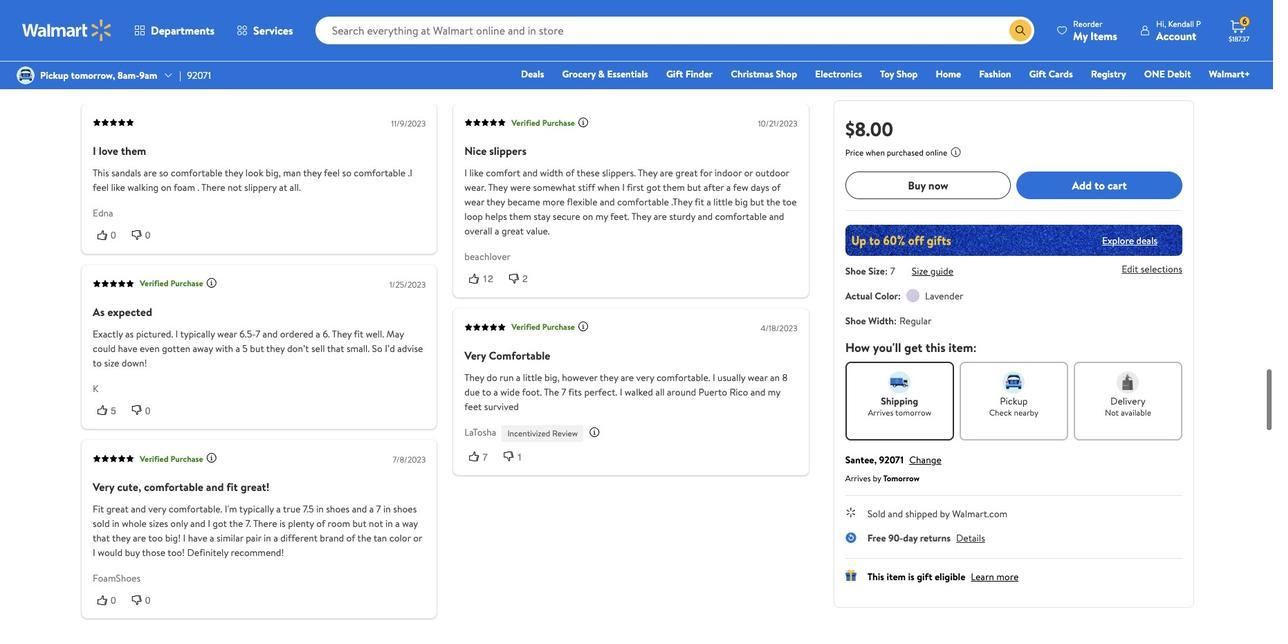Task type: vqa. For each thing, say whether or not it's contained in the screenshot.


Task type: describe. For each thing, give the bounding box(es) containing it.
this for this item is gift eligible learn more
[[868, 571, 885, 584]]

shoe for shoe width : regular
[[846, 314, 867, 328]]

tan
[[374, 531, 387, 545]]

do
[[487, 371, 498, 384]]

verified purchase for expected
[[140, 277, 203, 289]]

way
[[402, 517, 418, 531]]

0 vertical spatial when
[[866, 147, 885, 159]]

by inside santee, 92071 change arrives by tomorrow
[[873, 473, 882, 485]]

my inside they do run a little big, however they are very comfortable. i usually wear an 8 due to a wide foot. the 7 fits perfect. i walked all around puerto rico and my feet survived
[[768, 385, 781, 399]]

my inside i like comfort and width of these slippers. they are great for indoor or outdoor wear. they were somewhat stiff when i first got them but after a few days of wear they became more flexible and comfortable .they fit a little big but the toe loop helps them stay secure on my feet. they are sturdy and comfortable and overall a great value.
[[596, 210, 609, 223]]

0 horizontal spatial the
[[229, 517, 243, 531]]

and up feet. on the left top of the page
[[600, 195, 615, 209]]

sturdy
[[670, 210, 696, 223]]

they up first
[[638, 166, 658, 180]]

are up .they at the top of the page
[[660, 166, 674, 180]]

explore deals link
[[1097, 228, 1164, 253]]

i'd
[[385, 341, 395, 355]]

recommend!
[[231, 546, 284, 560]]

could
[[93, 341, 116, 355]]

they right man
[[303, 166, 322, 180]]

regular
[[900, 314, 932, 328]]

big
[[736, 195, 748, 209]]

list item containing color
[[409, 14, 469, 37]]

k
[[93, 382, 99, 395]]

list item containing walk
[[294, 42, 351, 64]]

somewhat
[[533, 181, 576, 194]]

i left love
[[93, 143, 96, 158]]

fashion link
[[974, 66, 1018, 82]]

definitely
[[187, 546, 229, 560]]

a left way
[[395, 517, 400, 531]]

explore deals
[[1103, 234, 1158, 248]]

a right the "pair"
[[274, 531, 278, 545]]

Search search field
[[315, 17, 1035, 44]]

and up whole
[[131, 502, 146, 516]]

shoe width : regular
[[846, 314, 932, 328]]

and inside exactly as pictured. i typically wear 6.5-7 and ordered a 6. they fit well. may could have even gotten away with a 5 but they don't sell that small. so i'd advise to size down!
[[263, 327, 278, 341]]

comfortable left .i
[[354, 166, 406, 180]]

plenty
[[288, 517, 314, 531]]

wear inside i like comfort and width of these slippers. they are great for indoor or outdoor wear. they were somewhat stiff when i first got them but after a few days of wear they became more flexible and comfortable .they fit a little big but the toe loop helps them stay secure on my feet. they are sturdy and comfortable and overall a great value.
[[465, 195, 485, 209]]

and left the great!
[[206, 480, 224, 495]]

tomorrow
[[896, 407, 932, 419]]

a left "wide"
[[494, 385, 498, 399]]

they inside they do run a little big, however they are very comfortable. i usually wear an 8 due to a wide foot. the 7 fits perfect. i walked all around puerto rico and my feet survived
[[600, 371, 619, 384]]

2 horizontal spatial great
[[676, 166, 698, 180]]

foot.
[[522, 385, 542, 399]]

this for this sandals are so comfortable they look big, man they feel so comfortable .i feel like walking on foam . there not slippery at all.
[[93, 166, 109, 180]]

7 inside they do run a little big, however they are very comfortable. i usually wear an 8 due to a wide foot. the 7 fits perfect. i walked all around puerto rico and my feet survived
[[562, 385, 567, 399]]

1 vertical spatial more
[[997, 571, 1019, 584]]

price for price when purchased online
[[846, 147, 864, 159]]

i up definitely
[[208, 517, 211, 531]]

feet
[[465, 400, 482, 413]]

toes
[[295, 19, 313, 32]]

foamshoes
[[93, 572, 141, 585]]

8am-
[[118, 69, 139, 82]]

list item containing feet
[[348, 14, 403, 37]]

: for color
[[899, 289, 901, 303]]

purchased
[[887, 147, 924, 159]]

1 vertical spatial them
[[663, 181, 685, 194]]

shop for toy shop
[[897, 67, 918, 81]]

incentivized review information image
[[589, 427, 600, 438]]

7 inside fit great and very comfortable. i'm typically a true 7.5 in shoes and a 7 in shoes sold in whole sizes only and i got the 7. there is plenty of room but not in a way that they are too big! i have a similar pair in a different brand of the tan color or i would buy those too! definitely recommend!
[[376, 502, 381, 516]]

pickup tomorrow, 8am-9am
[[40, 69, 157, 82]]

i up wear.
[[465, 166, 467, 180]]

actual
[[846, 289, 873, 303]]

and right sold
[[889, 508, 904, 521]]

verified purchase for cute,
[[140, 453, 203, 465]]

to inside they do run a little big, however they are very comfortable. i usually wear an 8 due to a wide foot. the 7 fits perfect. i walked all around puerto rico and my feet survived
[[482, 385, 492, 399]]

a down 'after'
[[707, 195, 712, 209]]

pickup for tomorrow,
[[40, 69, 69, 82]]

list item containing feel
[[79, 42, 133, 64]]

6 $187.37
[[1230, 15, 1250, 44]]

verified purchase for slippers
[[512, 117, 575, 128]]

even
[[140, 341, 160, 355]]

0 horizontal spatial feel
[[93, 181, 109, 194]]

are inside fit great and very comfortable. i'm typically a true 7.5 in shoes and a 7 in shoes sold in whole sizes only and i got the 7. there is plenty of room but not in a way that they are too big! i have a similar pair in a different brand of the tan color or i would buy those too! definitely recommend!
[[133, 531, 146, 545]]

they left look
[[225, 166, 243, 180]]

(7) for feel (7)
[[110, 46, 122, 60]]

list item containing toes
[[284, 14, 342, 37]]

check
[[990, 407, 1013, 419]]

of left room
[[317, 517, 326, 531]]

pickup check nearby
[[990, 395, 1039, 419]]

a left 6.
[[316, 327, 321, 341]]

and right "only"
[[190, 517, 206, 531]]

santee,
[[846, 454, 877, 467]]

outdoor
[[756, 166, 790, 180]]

services button
[[226, 14, 304, 47]]

guide
[[931, 264, 954, 278]]

nice slippers
[[465, 143, 527, 158]]

comfortable up .
[[171, 166, 223, 180]]

list item containing fit
[[227, 14, 278, 37]]

too!
[[168, 546, 185, 560]]

0 button for cute,
[[127, 594, 162, 608]]

(68)
[[129, 19, 147, 32]]

comfortable. inside fit great and very comfortable. i'm typically a true 7.5 in shoes and a 7 in shoes sold in whole sizes only and i got the 7. there is plenty of room but not in a way that they are too big! i have a similar pair in a different brand of the tan color or i would buy those too! definitely recommend!
[[169, 502, 223, 516]]

0 for cute,
[[145, 595, 151, 606]]

electronics link
[[809, 66, 869, 82]]

1 button
[[499, 450, 534, 464]]

and right 7.5
[[352, 502, 367, 516]]

and up were
[[523, 166, 538, 180]]

they inside they do run a little big, however they are very comfortable. i usually wear an 8 due to a wide foot. the 7 fits perfect. i walked all around puerto rico and my feet survived
[[465, 371, 485, 384]]

an
[[771, 371, 780, 384]]

one debit link
[[1139, 66, 1198, 82]]

beachlover
[[465, 250, 511, 264]]

they right feet. on the left top of the page
[[632, 210, 652, 223]]

toy
[[881, 67, 895, 81]]

1 horizontal spatial is
[[909, 571, 915, 584]]

home link
[[930, 66, 968, 82]]

big, inside they do run a little big, however they are very comfortable. i usually wear an 8 due to a wide foot. the 7 fits perfect. i walked all around puerto rico and my feet survived
[[545, 371, 560, 384]]

big, inside this sandals are so comfortable they look big, man they feel so comfortable .i feel like walking on foam . there not slippery at all.
[[266, 166, 281, 180]]

width
[[869, 314, 895, 328]]

typically inside fit great and very comfortable. i'm typically a true 7.5 in shoes and a 7 in shoes sold in whole sizes only and i got the 7. there is plenty of room but not in a way that they are too big! i have a similar pair in a different brand of the tan color or i would buy those too! definitely recommend!
[[239, 502, 274, 516]]

1 horizontal spatial size
[[869, 264, 885, 278]]

and inside they do run a little big, however they are very comfortable. i usually wear an 8 due to a wide foot. the 7 fits perfect. i walked all around puerto rico and my feet survived
[[751, 385, 766, 399]]

selections
[[1141, 263, 1183, 276]]

room
[[328, 517, 350, 531]]

7 up actual color :
[[891, 264, 896, 278]]

verified purchase information image for as expected
[[206, 277, 217, 288]]

0 button for love
[[127, 228, 162, 242]]

typically inside exactly as pictured. i typically wear 6.5-7 and ordered a 6. they fit well. may could have even gotten away with a 5 but they don't sell that small. so i'd advise to size down!
[[180, 327, 215, 341]]

verified purchase information image for very comfortable
[[578, 321, 589, 332]]

purchase for slippers
[[543, 117, 575, 128]]

price (5)
[[242, 46, 278, 60]]

0 down the foamshoes
[[111, 595, 116, 606]]

gifting made easy image
[[846, 571, 857, 582]]

a left few
[[727, 181, 731, 194]]

services
[[253, 23, 293, 38]]

wear inside they do run a little big, however they are very comfortable. i usually wear an 8 due to a wide foot. the 7 fits perfect. i walked all around puerto rico and my feet survived
[[748, 371, 768, 384]]

of down room
[[347, 531, 356, 545]]

essentials
[[608, 67, 649, 81]]

first
[[627, 181, 645, 194]]

comfortable up "only"
[[144, 480, 204, 495]]

fit for fit (21)
[[238, 19, 249, 32]]

but down for
[[688, 181, 702, 194]]

to inside button
[[1095, 178, 1106, 193]]

grocery & essentials
[[563, 67, 649, 81]]

i like comfort and width of these slippers. they are great for indoor or outdoor wear. they were somewhat stiff when i first got them but after a few days of wear they became more flexible and comfortable .they fit a little big but the toe loop helps them stay secure on my feet. they are sturdy and comfortable and overall a great value.
[[465, 166, 797, 238]]

color inside list item
[[420, 19, 444, 32]]

deals
[[521, 67, 545, 81]]

exactly as pictured. i typically wear 6.5-7 and ordered a 6. they fit well. may could have even gotten away with a 5 but they don't sell that small. so i'd advise to size down!
[[93, 327, 423, 370]]

how you'll get this item:
[[846, 339, 977, 357]]

on inside i like comfort and width of these slippers. they are great for indoor or outdoor wear. they were somewhat stiff when i first got them but after a few days of wear they became more flexible and comfortable .they fit a little big but the toe loop helps them stay secure on my feet. they are sturdy and comfortable and overall a great value.
[[583, 210, 594, 223]]

this
[[926, 339, 946, 357]]

7.5
[[303, 502, 314, 516]]

hi,
[[1157, 18, 1167, 29]]

with
[[215, 341, 233, 355]]

they inside exactly as pictured. i typically wear 6.5-7 and ordered a 6. they fit well. may could have even gotten away with a 5 but they don't sell that small. so i'd advise to size down!
[[266, 341, 285, 355]]

registry
[[1092, 67, 1127, 81]]

purchase for expected
[[171, 277, 203, 289]]

but down the days
[[751, 195, 765, 209]]

so
[[372, 341, 383, 355]]

fit inside i like comfort and width of these slippers. they are great for indoor or outdoor wear. they were somewhat stiff when i first got them but after a few days of wear they became more flexible and comfortable .they fit a little big but the toe loop helps them stay secure on my feet. they are sturdy and comfortable and overall a great value.
[[695, 195, 705, 209]]

size for size (23)
[[174, 19, 191, 32]]

helps
[[486, 210, 508, 223]]

the inside i like comfort and width of these slippers. they are great for indoor or outdoor wear. they were somewhat stiff when i first got them but after a few days of wear they became more flexible and comfortable .they fit a little big but the toe loop helps them stay secure on my feet. they are sturdy and comfortable and overall a great value.
[[767, 195, 781, 209]]

gift for gift finder
[[667, 67, 684, 81]]

comfort
[[90, 19, 127, 32]]

list item containing softness
[[356, 42, 429, 64]]

a down helps
[[495, 224, 500, 238]]

as
[[125, 327, 134, 341]]

1 vertical spatial great
[[502, 224, 524, 238]]

this item is gift eligible learn more
[[868, 571, 1019, 584]]

puerto
[[699, 385, 728, 399]]

and down toe
[[770, 210, 785, 223]]

verified for cute,
[[140, 453, 169, 465]]

0 down the edna
[[111, 230, 116, 241]]

pickup for check
[[1001, 395, 1029, 409]]

christmas shop link
[[725, 66, 804, 82]]

i left first
[[623, 181, 625, 194]]

comfortable. inside they do run a little big, however they are very comfortable. i usually wear an 8 due to a wide foot. the 7 fits perfect. i walked all around puerto rico and my feet survived
[[657, 371, 711, 384]]

as expected
[[93, 304, 152, 319]]

a right run
[[516, 371, 521, 384]]

flexible
[[567, 195, 598, 209]]

7 inside exactly as pictured. i typically wear 6.5-7 and ordered a 6. they fit well. may could have even gotten away with a 5 but they don't sell that small. so i'd advise to size down!
[[256, 327, 261, 341]]

they inside i like comfort and width of these slippers. they are great for indoor or outdoor wear. they were somewhat stiff when i first got them but after a few days of wear they became more flexible and comfortable .they fit a little big but the toe loop helps them stay secure on my feet. they are sturdy and comfortable and overall a great value.
[[487, 195, 505, 209]]

comfortable down first
[[618, 195, 669, 209]]

walmart.com
[[953, 508, 1008, 521]]

.
[[198, 181, 200, 194]]

walmart image
[[22, 19, 112, 42]]

2 vertical spatial the
[[358, 531, 372, 545]]

: for width
[[895, 314, 897, 328]]

learn more button
[[972, 571, 1019, 584]]

5 inside exactly as pictured. i typically wear 6.5-7 and ordered a 6. they fit well. may could have even gotten away with a 5 but they don't sell that small. so i'd advise to size down!
[[243, 341, 248, 355]]

legal information image
[[951, 147, 962, 158]]

wear inside exactly as pictured. i typically wear 6.5-7 and ordered a 6. they fit well. may could have even gotten away with a 5 but they don't sell that small. so i'd advise to size down!
[[217, 327, 237, 341]]

add
[[1073, 178, 1093, 193]]

purchase for comfortable
[[543, 321, 575, 333]]

on inside this sandals are so comfortable they look big, man they feel so comfortable .i feel like walking on foam . there not slippery at all.
[[161, 181, 172, 194]]

cards
[[1049, 67, 1074, 81]]

gift for gift cards
[[1030, 67, 1047, 81]]

like inside i like comfort and width of these slippers. they are great for indoor or outdoor wear. they were somewhat stiff when i first got them but after a few days of wear they became more flexible and comfortable .they fit a little big but the toe loop helps them stay secure on my feet. they are sturdy and comfortable and overall a great value.
[[470, 166, 484, 180]]

(5) for walk (5)
[[328, 46, 340, 60]]

0 horizontal spatial fit
[[227, 480, 238, 495]]

that inside fit great and very comfortable. i'm typically a true 7.5 in shoes and a 7 in shoes sold in whole sizes only and i got the 7. there is plenty of room but not in a way that they are too big! i have a similar pair in a different brand of the tan color or i would buy those too! definitely recommend!
[[93, 531, 110, 545]]

list containing feel
[[79, 42, 817, 64]]

would
[[98, 546, 123, 560]]

1 horizontal spatial them
[[510, 210, 532, 223]]

of left these on the top left
[[566, 166, 575, 180]]

wear.
[[465, 181, 486, 194]]

buy
[[125, 546, 140, 560]]

now
[[929, 178, 949, 193]]

foam
[[174, 181, 195, 194]]

got inside i like comfort and width of these slippers. they are great for indoor or outdoor wear. they were somewhat stiff when i first got them but after a few days of wear they became more flexible and comfortable .they fit a little big but the toe loop helps them stay secure on my feet. they are sturdy and comfortable and overall a great value.
[[647, 181, 661, 194]]

arrives inside "shipping arrives tomorrow"
[[869, 407, 894, 419]]

i right big!
[[183, 531, 186, 545]]

(21)
[[252, 19, 267, 32]]

latosha
[[465, 425, 497, 439]]

not
[[1106, 407, 1120, 419]]

gift finder link
[[660, 66, 720, 82]]

comfortable down big
[[716, 210, 767, 223]]

to inside exactly as pictured. i typically wear 6.5-7 and ordered a 6. they fit well. may could have even gotten away with a 5 but they don't sell that small. so i'd advise to size down!
[[93, 356, 102, 370]]



Task type: locate. For each thing, give the bounding box(es) containing it.
great inside fit great and very comfortable. i'm typically a true 7.5 in shoes and a 7 in shoes sold in whole sizes only and i got the 7. there is plenty of room but not in a way that they are too big! i have a similar pair in a different brand of the tan color or i would buy those too! definitely recommend!
[[106, 502, 129, 516]]

verified for expected
[[140, 277, 169, 289]]

but inside fit great and very comfortable. i'm typically a true 7.5 in shoes and a 7 in shoes sold in whole sizes only and i got the 7. there is plenty of room but not in a way that they are too big! i have a similar pair in a different brand of the tan color or i would buy those too! definitely recommend!
[[353, 517, 367, 531]]

there inside fit great and very comfortable. i'm typically a true 7.5 in shoes and a 7 in shoes sold in whole sizes only and i got the 7. there is plenty of room but not in a way that they are too big! i have a similar pair in a different brand of the tan color or i would buy those too! definitely recommend!
[[253, 517, 277, 531]]

0 horizontal spatial size
[[174, 19, 191, 32]]

list item containing appearance
[[138, 42, 225, 64]]

0 vertical spatial this
[[93, 166, 109, 180]]

5 inside button
[[111, 405, 116, 416]]

arrives inside santee, 92071 change arrives by tomorrow
[[846, 473, 871, 485]]

0 vertical spatial little
[[714, 195, 733, 209]]

verified up cute,
[[140, 453, 169, 465]]

1 horizontal spatial fit
[[238, 19, 249, 32]]

that inside exactly as pictured. i typically wear 6.5-7 and ordered a 6. they fit well. may could have even gotten away with a 5 but they don't sell that small. so i'd advise to size down!
[[327, 341, 344, 355]]

them down became
[[510, 210, 532, 223]]

item
[[887, 571, 906, 584]]

(7) for appearance (7)
[[202, 46, 214, 60]]

1 (7) from the left
[[110, 46, 122, 60]]

like
[[470, 166, 484, 180], [111, 181, 125, 194]]

got inside fit great and very comfortable. i'm typically a true 7.5 in shoes and a 7 in shoes sold in whole sizes only and i got the 7. there is plenty of room but not in a way that they are too big! i have a similar pair in a different brand of the tan color or i would buy those too! definitely recommend!
[[213, 517, 227, 531]]

they inside exactly as pictured. i typically wear 6.5-7 and ordered a 6. they fit well. may could have even gotten away with a 5 but they don't sell that small. so i'd advise to size down!
[[332, 327, 352, 341]]

verified purchase information image up away
[[206, 277, 217, 288]]

verified purchase up comfortable
[[512, 321, 575, 333]]

1 shop from the left
[[776, 67, 798, 81]]

0 horizontal spatial them
[[121, 143, 146, 158]]

2 vertical spatial them
[[510, 210, 532, 223]]

(23)
[[193, 19, 210, 32]]

price down $8.00
[[846, 147, 864, 159]]

1 vertical spatial to
[[93, 356, 102, 370]]

2 shoe from the top
[[846, 314, 867, 328]]

by down santee,
[[873, 473, 882, 485]]

2 horizontal spatial the
[[767, 195, 781, 209]]

2 horizontal spatial them
[[663, 181, 685, 194]]

0 vertical spatial that
[[327, 341, 344, 355]]

0 vertical spatial comfortable.
[[657, 371, 711, 384]]

0 vertical spatial color
[[420, 19, 444, 32]]

or
[[745, 166, 754, 180], [413, 531, 422, 545]]

| 92071
[[180, 69, 211, 82]]

very inside they do run a little big, however they are very comfortable. i usually wear an 8 due to a wide foot. the 7 fits perfect. i walked all around puerto rico and my feet survived
[[637, 371, 655, 384]]

0 for love
[[145, 230, 151, 241]]

shoe size : 7
[[846, 264, 896, 278]]

0 horizontal spatial not
[[228, 181, 242, 194]]

verified up expected at the left of the page
[[140, 277, 169, 289]]

how
[[846, 339, 871, 357]]

0 vertical spatial :
[[885, 264, 888, 278]]

1 vertical spatial by
[[941, 508, 950, 521]]

0 horizontal spatial color
[[420, 19, 444, 32]]

0 horizontal spatial my
[[596, 210, 609, 223]]

0 horizontal spatial have
[[118, 341, 137, 355]]

intent image for pickup image
[[1003, 372, 1026, 394]]

nice
[[465, 143, 487, 158]]

or inside i like comfort and width of these slippers. they are great for indoor or outdoor wear. they were somewhat stiff when i first got them but after a few days of wear they became more flexible and comfortable .they fit a little big but the toe loop helps them stay secure on my feet. they are sturdy and comfortable and overall a great value.
[[745, 166, 754, 180]]

gift cards
[[1030, 67, 1074, 81]]

a
[[727, 181, 731, 194], [707, 195, 712, 209], [495, 224, 500, 238], [316, 327, 321, 341], [236, 341, 240, 355], [516, 371, 521, 384], [494, 385, 498, 399], [276, 502, 281, 516], [370, 502, 374, 516], [395, 517, 400, 531], [210, 531, 214, 545], [274, 531, 278, 545]]

size up actual color :
[[869, 264, 885, 278]]

list item down (9)
[[356, 42, 429, 64]]

of down outdoor
[[772, 181, 781, 194]]

1 so from the left
[[159, 166, 169, 180]]

gift cards link
[[1024, 66, 1080, 82]]

0 down those
[[145, 595, 151, 606]]

this down love
[[93, 166, 109, 180]]

little inside they do run a little big, however they are very comfortable. i usually wear an 8 due to a wide foot. the 7 fits perfect. i walked all around puerto rico and my feet survived
[[523, 371, 543, 384]]

(5) down services
[[266, 46, 278, 60]]

1 horizontal spatial pickup
[[1001, 395, 1029, 409]]

when down slippers.
[[598, 181, 620, 194]]

usually
[[718, 371, 746, 384]]

2 vertical spatial :
[[895, 314, 897, 328]]

walk
[[305, 46, 325, 60]]

92071 for santee,
[[880, 454, 904, 467]]

1 gift from the left
[[667, 67, 684, 81]]

list
[[79, 14, 817, 37], [79, 42, 817, 64]]

little up foot.
[[523, 371, 543, 384]]

1 horizontal spatial when
[[866, 147, 885, 159]]

that down sold
[[93, 531, 110, 545]]

0 horizontal spatial 92071
[[187, 69, 211, 82]]

verified purchase information image for very cute, comfortable and fit great!
[[206, 453, 217, 464]]

shop right 'toy'
[[897, 67, 918, 81]]

i inside exactly as pictured. i typically wear 6.5-7 and ordered a 6. they fit well. may could have even gotten away with a 5 but they don't sell that small. so i'd advise to size down!
[[176, 327, 178, 341]]

more inside i like comfort and width of these slippers. they are great for indoor or outdoor wear. they were somewhat stiff when i first got them but after a few days of wear they became more flexible and comfortable .they fit a little big but the toe loop helps them stay secure on my feet. they are sturdy and comfortable and overall a great value.
[[543, 195, 565, 209]]

0 vertical spatial like
[[470, 166, 484, 180]]

by right the shipped
[[941, 508, 950, 521]]

hi, kendall p account
[[1157, 18, 1202, 43]]

comfortable. up around
[[657, 371, 711, 384]]

2 vertical spatial wear
[[748, 371, 768, 384]]

purchase for cute,
[[171, 453, 203, 465]]

0 vertical spatial have
[[118, 341, 137, 355]]

shoe up actual
[[846, 264, 867, 278]]

i left walked
[[620, 385, 623, 399]]

and right 6.5-
[[263, 327, 278, 341]]

:
[[885, 264, 888, 278], [899, 289, 901, 303], [895, 314, 897, 328]]

so right man
[[342, 166, 352, 180]]

0 horizontal spatial 5
[[111, 405, 116, 416]]

list down (8) on the left
[[79, 42, 817, 64]]

gift
[[918, 571, 933, 584]]

sold and shipped by walmart.com
[[868, 508, 1008, 521]]

or down way
[[413, 531, 422, 545]]

7 up "tan"
[[376, 502, 381, 516]]

not inside this sandals are so comfortable they look big, man they feel so comfortable .i feel like walking on foam . there not slippery at all.
[[228, 181, 242, 194]]

pickup inside pickup check nearby
[[1001, 395, 1029, 409]]

wear
[[465, 195, 485, 209], [217, 327, 237, 341], [748, 371, 768, 384]]

great down helps
[[502, 224, 524, 238]]

1 vertical spatial is
[[909, 571, 915, 584]]

so right sandals
[[159, 166, 169, 180]]

1 vertical spatial arrives
[[846, 473, 871, 485]]

size for size guide
[[912, 264, 929, 278]]

92071 for |
[[187, 69, 211, 82]]

fit inside list
[[238, 19, 249, 32]]

 image
[[17, 66, 35, 84]]

very for very comfortable
[[465, 348, 486, 363]]

like down sandals
[[111, 181, 125, 194]]

delivery not available
[[1106, 395, 1152, 419]]

or inside fit great and very comfortable. i'm typically a true 7.5 in shoes and a 7 in shoes sold in whole sizes only and i got the 7. there is plenty of room but not in a way that they are too big! i have a similar pair in a different brand of the tan color or i would buy those too! definitely recommend!
[[413, 531, 422, 545]]

0 vertical spatial feel
[[324, 166, 340, 180]]

when inside i like comfort and width of these slippers. they are great for indoor or outdoor wear. they were somewhat stiff when i first got them but after a few days of wear they became more flexible and comfortable .they fit a little big but the toe loop helps them stay secure on my feet. they are sturdy and comfortable and overall a great value.
[[598, 181, 620, 194]]

day
[[904, 532, 918, 546]]

pair
[[246, 531, 262, 545]]

all.
[[290, 181, 301, 194]]

but right room
[[353, 517, 367, 531]]

and right sturdy
[[698, 210, 713, 223]]

like inside this sandals are so comfortable they look big, man they feel so comfortable .i feel like walking on foam . there not slippery at all.
[[111, 181, 125, 194]]

cart
[[1108, 178, 1128, 193]]

0 vertical spatial big,
[[266, 166, 281, 180]]

1 horizontal spatial very
[[465, 348, 486, 363]]

got
[[647, 181, 661, 194], [213, 517, 227, 531]]

size (23)
[[174, 19, 210, 32]]

1 horizontal spatial shop
[[897, 67, 918, 81]]

this inside this sandals are so comfortable they look big, man they feel so comfortable .i feel like walking on foam . there not slippery at all.
[[93, 166, 109, 180]]

1 vertical spatial typically
[[239, 502, 274, 516]]

5 down 6.5-
[[243, 341, 248, 355]]

2 vertical spatial fit
[[227, 480, 238, 495]]

is down true
[[280, 517, 286, 531]]

0 horizontal spatial when
[[598, 181, 620, 194]]

very left cute,
[[93, 480, 114, 495]]

great
[[676, 166, 698, 180], [502, 224, 524, 238], [106, 502, 129, 516]]

to right due
[[482, 385, 492, 399]]

list item containing size
[[163, 14, 221, 37]]

6
[[1243, 15, 1248, 27]]

list item up feel (7)
[[79, 14, 158, 37]]

on down flexible
[[583, 210, 594, 223]]

fit inside fit great and very comfortable. i'm typically a true 7.5 in shoes and a 7 in shoes sold in whole sizes only and i got the 7. there is plenty of room but not in a way that they are too big! i have a similar pair in a different brand of the tan color or i would buy those too! definitely recommend!
[[93, 502, 104, 516]]

add to cart
[[1073, 178, 1128, 193]]

1 horizontal spatial (7)
[[202, 46, 214, 60]]

that down 6.
[[327, 341, 344, 355]]

very for very cute, comfortable and fit great!
[[93, 480, 114, 495]]

online
[[926, 147, 948, 159]]

2 shop from the left
[[897, 67, 918, 81]]

and
[[523, 166, 538, 180], [600, 195, 615, 209], [698, 210, 713, 223], [770, 210, 785, 223], [263, 327, 278, 341], [751, 385, 766, 399], [206, 480, 224, 495], [131, 502, 146, 516], [352, 502, 367, 516], [889, 508, 904, 521], [190, 517, 206, 531]]

size left guide
[[912, 264, 929, 278]]

1 (5) from the left
[[266, 46, 278, 60]]

1 horizontal spatial by
[[941, 508, 950, 521]]

6.
[[323, 327, 330, 341]]

or up few
[[745, 166, 754, 180]]

down!
[[122, 356, 147, 370]]

item:
[[949, 339, 977, 357]]

size inside list
[[174, 19, 191, 32]]

92071 up tomorrow
[[880, 454, 904, 467]]

search icon image
[[1016, 25, 1027, 36]]

2 (5) from the left
[[328, 46, 340, 60]]

1 vertical spatial that
[[93, 531, 110, 545]]

shoe for shoe size : 7
[[846, 264, 867, 278]]

up to sixty percent off deals. shop now. image
[[846, 225, 1183, 256]]

the left "tan"
[[358, 531, 372, 545]]

shop for christmas shop
[[776, 67, 798, 81]]

those
[[142, 546, 165, 560]]

verified purchase up expected at the left of the page
[[140, 277, 203, 289]]

0 vertical spatial typically
[[180, 327, 215, 341]]

1 vertical spatial color
[[875, 289, 899, 303]]

0 horizontal spatial very
[[148, 502, 166, 516]]

actual color :
[[846, 289, 901, 303]]

purchase left verified purchase information icon
[[543, 117, 575, 128]]

they up buy
[[112, 531, 131, 545]]

8
[[783, 371, 788, 384]]

verified up comfortable
[[512, 321, 541, 333]]

0 horizontal spatial fit
[[93, 502, 104, 516]]

kendall
[[1169, 18, 1195, 29]]

0 horizontal spatial like
[[111, 181, 125, 194]]

price for price (5)
[[242, 46, 263, 60]]

only
[[171, 517, 188, 531]]

got up similar
[[213, 517, 227, 531]]

0 horizontal spatial gift
[[667, 67, 684, 81]]

i
[[93, 143, 96, 158], [465, 166, 467, 180], [623, 181, 625, 194], [176, 327, 178, 341], [713, 371, 716, 384], [620, 385, 623, 399], [208, 517, 211, 531], [183, 531, 186, 545], [93, 546, 95, 560]]

a right with
[[236, 341, 240, 355]]

0 vertical spatial shoe
[[846, 264, 867, 278]]

verified for comfortable
[[512, 321, 541, 333]]

0 horizontal spatial shoes
[[326, 502, 350, 516]]

1 vertical spatial list
[[79, 42, 817, 64]]

0 vertical spatial pickup
[[40, 69, 69, 82]]

fit up sold
[[93, 502, 104, 516]]

1 horizontal spatial color
[[875, 289, 899, 303]]

feel
[[324, 166, 340, 180], [93, 181, 109, 194]]

great left for
[[676, 166, 698, 180]]

list item containing comfort
[[79, 14, 158, 37]]

list containing comfort
[[79, 14, 817, 37]]

arrives
[[869, 407, 894, 419], [846, 473, 871, 485]]

1 vertical spatial there
[[253, 517, 277, 531]]

1 vertical spatial shoe
[[846, 314, 867, 328]]

0 vertical spatial great
[[676, 166, 698, 180]]

have inside fit great and very comfortable. i'm typically a true 7.5 in shoes and a 7 in shoes sold in whole sizes only and i got the 7. there is plenty of room but not in a way that they are too big! i have a similar pair in a different brand of the tan color or i would buy those too! definitely recommend!
[[188, 531, 208, 545]]

0 horizontal spatial this
[[93, 166, 109, 180]]

they up perfect.
[[600, 371, 619, 384]]

not inside fit great and very comfortable. i'm typically a true 7.5 in shoes and a 7 in shoes sold in whole sizes only and i got the 7. there is plenty of room but not in a way that they are too big! i have a similar pair in a different brand of the tan color or i would buy those too! definitely recommend!
[[369, 517, 383, 531]]

0 for expected
[[145, 405, 151, 416]]

appearance
[[150, 46, 200, 60]]

0 vertical spatial price
[[242, 46, 263, 60]]

1 vertical spatial on
[[583, 210, 594, 223]]

0 vertical spatial arrives
[[869, 407, 894, 419]]

they right 6.
[[332, 327, 352, 341]]

are inside this sandals are so comfortable they look big, man they feel so comfortable .i feel like walking on foam . there not slippery at all.
[[144, 166, 157, 180]]

0 button for expected
[[127, 404, 162, 418]]

0 horizontal spatial comfortable.
[[169, 502, 223, 516]]

0 vertical spatial on
[[161, 181, 172, 194]]

2 gift from the left
[[1030, 67, 1047, 81]]

big, up 'the'
[[545, 371, 560, 384]]

grocery & essentials link
[[556, 66, 655, 82]]

walmart+
[[1210, 67, 1251, 81]]

shoes up room
[[326, 502, 350, 516]]

0 vertical spatial verified purchase information image
[[206, 277, 217, 288]]

1 vertical spatial or
[[413, 531, 422, 545]]

when down $8.00
[[866, 147, 885, 159]]

comfort (68)
[[90, 19, 147, 32]]

rico
[[730, 385, 749, 399]]

these
[[577, 166, 600, 180]]

very up due
[[465, 348, 486, 363]]

review
[[553, 427, 578, 439]]

have inside exactly as pictured. i typically wear 6.5-7 and ordered a 6. they fit well. may could have even gotten away with a 5 but they don't sell that small. so i'd advise to size down!
[[118, 341, 137, 355]]

92071 right |
[[187, 69, 211, 82]]

1 vertical spatial very
[[93, 480, 114, 495]]

2 vertical spatial verified purchase information image
[[206, 453, 217, 464]]

0 right '5' button
[[145, 405, 151, 416]]

as
[[93, 304, 105, 319]]

: for size
[[885, 264, 888, 278]]

0 vertical spatial the
[[767, 195, 781, 209]]

1 horizontal spatial very
[[637, 371, 655, 384]]

shipping
[[882, 395, 919, 409]]

verified purchase for comfortable
[[512, 321, 575, 333]]

verified purchase information image
[[578, 116, 589, 128]]

like up wear.
[[470, 166, 484, 180]]

slippers.
[[603, 166, 636, 180]]

2 button
[[505, 272, 539, 286]]

size
[[104, 356, 119, 370]]

sold
[[868, 508, 886, 521]]

feet.
[[611, 210, 630, 223]]

perfect.
[[585, 385, 618, 399]]

: up actual color :
[[885, 264, 888, 278]]

1 horizontal spatial not
[[369, 517, 383, 531]]

them up .they at the top of the page
[[663, 181, 685, 194]]

1 vertical spatial :
[[899, 289, 901, 303]]

1 horizontal spatial comfortable.
[[657, 371, 711, 384]]

but down 6.5-
[[250, 341, 264, 355]]

they down comfort at the top
[[488, 181, 508, 194]]

2 list from the top
[[79, 42, 817, 64]]

fit inside exactly as pictured. i typically wear 6.5-7 and ordered a 6. they fit well. may could have even gotten away with a 5 but they don't sell that small. so i'd advise to size down!
[[354, 327, 364, 341]]

sandals
[[111, 166, 141, 180]]

0 vertical spatial more
[[543, 195, 565, 209]]

ordered
[[280, 327, 314, 341]]

have down as
[[118, 341, 137, 355]]

they up due
[[465, 371, 485, 384]]

are left sturdy
[[654, 210, 667, 223]]

lavender
[[926, 289, 964, 303]]

this
[[93, 166, 109, 180], [868, 571, 885, 584]]

2 so from the left
[[342, 166, 352, 180]]

intent image for delivery image
[[1118, 372, 1140, 394]]

0 horizontal spatial price
[[242, 46, 263, 60]]

intent image for shipping image
[[889, 372, 911, 394]]

grocery
[[563, 67, 596, 81]]

list item up pickup tomorrow, 8am-9am at the left top of page
[[79, 42, 133, 64]]

2 (7) from the left
[[202, 46, 214, 60]]

92071
[[187, 69, 211, 82], [880, 454, 904, 467]]

0 horizontal spatial (7)
[[110, 46, 122, 60]]

|
[[180, 69, 182, 82]]

7 inside button
[[483, 452, 488, 463]]

when
[[866, 147, 885, 159], [598, 181, 620, 194]]

shop
[[776, 67, 798, 81], [897, 67, 918, 81]]

not
[[228, 181, 242, 194], [369, 517, 383, 531]]

shoes up way
[[393, 502, 417, 516]]

1 vertical spatial price
[[846, 147, 864, 159]]

1 vertical spatial verified purchase information image
[[578, 321, 589, 332]]

1 horizontal spatial price
[[846, 147, 864, 159]]

9am
[[139, 69, 157, 82]]

92071 inside santee, 92071 change arrives by tomorrow
[[880, 454, 904, 467]]

this left "item"
[[868, 571, 885, 584]]

them up sandals
[[121, 143, 146, 158]]

the left the 7.
[[229, 517, 243, 531]]

departments
[[151, 23, 215, 38]]

typically up the 7.
[[239, 502, 274, 516]]

0 vertical spatial or
[[745, 166, 754, 180]]

1 horizontal spatial :
[[895, 314, 897, 328]]

very inside fit great and very comfortable. i'm typically a true 7.5 in shoes and a 7 in shoes sold in whole sizes only and i got the 7. there is plenty of room but not in a way that they are too big! i have a similar pair in a different brand of the tan color or i would buy those too! definitely recommend!
[[148, 502, 166, 516]]

0 vertical spatial there
[[202, 181, 226, 194]]

and right rico
[[751, 385, 766, 399]]

details
[[957, 532, 986, 546]]

0 horizontal spatial typically
[[180, 327, 215, 341]]

but inside exactly as pictured. i typically wear 6.5-7 and ordered a 6. they fit well. may could have even gotten away with a 5 but they don't sell that small. so i'd advise to size down!
[[250, 341, 264, 355]]

verified purchase information image
[[206, 277, 217, 288], [578, 321, 589, 332], [206, 453, 217, 464]]

1 vertical spatial not
[[369, 517, 383, 531]]

more down somewhat
[[543, 195, 565, 209]]

little inside i like comfort and width of these slippers. they are great for indoor or outdoor wear. they were somewhat stiff when i first got them but after a few days of wear they became more flexible and comfortable .they fit a little big but the toe loop helps them stay secure on my feet. they are sturdy and comfortable and overall a great value.
[[714, 195, 733, 209]]

is inside fit great and very comfortable. i'm typically a true 7.5 in shoes and a 7 in shoes sold in whole sizes only and i got the 7. there is plenty of room but not in a way that they are too big! i have a similar pair in a different brand of the tan color or i would buy those too! definitely recommend!
[[280, 517, 286, 531]]

i left would at the left
[[93, 546, 95, 560]]

softness (4)
[[367, 46, 418, 60]]

there inside this sandals are so comfortable they look big, man they feel so comfortable .i feel like walking on foam . there not slippery at all.
[[202, 181, 226, 194]]

typically up away
[[180, 327, 215, 341]]

on
[[161, 181, 172, 194], [583, 210, 594, 223]]

1 vertical spatial my
[[768, 385, 781, 399]]

gift left cards
[[1030, 67, 1047, 81]]

1 horizontal spatial the
[[358, 531, 372, 545]]

great up sold
[[106, 502, 129, 516]]

0 horizontal spatial on
[[161, 181, 172, 194]]

1 shoe from the top
[[846, 264, 867, 278]]

1 vertical spatial fit
[[93, 502, 104, 516]]

0 horizontal spatial :
[[885, 264, 888, 278]]

eligible
[[935, 571, 966, 584]]

color left (8) on the left
[[420, 19, 444, 32]]

a left true
[[276, 502, 281, 516]]

i up "puerto"
[[713, 371, 716, 384]]

1 vertical spatial got
[[213, 517, 227, 531]]

comfortable. up "only"
[[169, 502, 223, 516]]

$187.37
[[1230, 34, 1250, 44]]

2 shoes from the left
[[393, 502, 417, 516]]

more right learn
[[997, 571, 1019, 584]]

1 horizontal spatial wear
[[465, 195, 485, 209]]

1 list from the top
[[79, 14, 817, 37]]

(5) for price (5)
[[266, 46, 278, 60]]

a up "tan"
[[370, 502, 374, 516]]

fit for fit great and very comfortable. i'm typically a true 7.5 in shoes and a 7 in shoes sold in whole sizes only and i got the 7. there is plenty of room but not in a way that they are too big! i have a similar pair in a different brand of the tan color or i would buy those too! definitely recommend!
[[93, 502, 104, 516]]

1 vertical spatial have
[[188, 531, 208, 545]]

there
[[202, 181, 226, 194], [253, 517, 277, 531]]

price down fit (21)
[[242, 46, 263, 60]]

a up definitely
[[210, 531, 214, 545]]

the
[[767, 195, 781, 209], [229, 517, 243, 531], [358, 531, 372, 545]]

list item containing price
[[230, 42, 289, 64]]

5 down size on the bottom of page
[[111, 405, 116, 416]]

verified for slippers
[[512, 117, 541, 128]]

free 90-day returns details
[[868, 532, 986, 546]]

buy now
[[909, 178, 949, 193]]

1 horizontal spatial have
[[188, 531, 208, 545]]

0 vertical spatial by
[[873, 473, 882, 485]]

due
[[465, 385, 480, 399]]

0 vertical spatial wear
[[465, 195, 485, 209]]

1
[[517, 452, 523, 463]]

(7)
[[110, 46, 122, 60], [202, 46, 214, 60]]

0 horizontal spatial so
[[159, 166, 169, 180]]

verified purchase information image up very cute, comfortable and fit great!
[[206, 453, 217, 464]]

are inside they do run a little big, however they are very comfortable. i usually wear an 8 due to a wide foot. the 7 fits perfect. i walked all around puerto rico and my feet survived
[[621, 371, 634, 384]]

: up shoe width : regular
[[899, 289, 901, 303]]

very up "sizes"
[[148, 502, 166, 516]]

1 vertical spatial comfortable.
[[169, 502, 223, 516]]

Walmart Site-Wide search field
[[315, 17, 1035, 44]]

edna
[[93, 206, 113, 220]]

0 horizontal spatial got
[[213, 517, 227, 531]]

0 vertical spatial fit
[[238, 19, 249, 32]]

appearance (7)
[[150, 46, 214, 60]]

1 shoes from the left
[[326, 502, 350, 516]]

they inside fit great and very comfortable. i'm typically a true 7.5 in shoes and a 7 in shoes sold in whole sizes only and i got the 7. there is plenty of room but not in a way that they are too big! i have a similar pair in a different brand of the tan color or i would buy those too! definitely recommend!
[[112, 531, 131, 545]]

2 vertical spatial great
[[106, 502, 129, 516]]

look
[[246, 166, 264, 180]]

finder
[[686, 67, 713, 81]]

list item
[[79, 14, 158, 37], [163, 14, 221, 37], [227, 14, 278, 37], [284, 14, 342, 37], [348, 14, 403, 37], [409, 14, 469, 37], [79, 42, 133, 64], [138, 42, 225, 64], [230, 42, 289, 64], [294, 42, 351, 64], [356, 42, 429, 64]]



